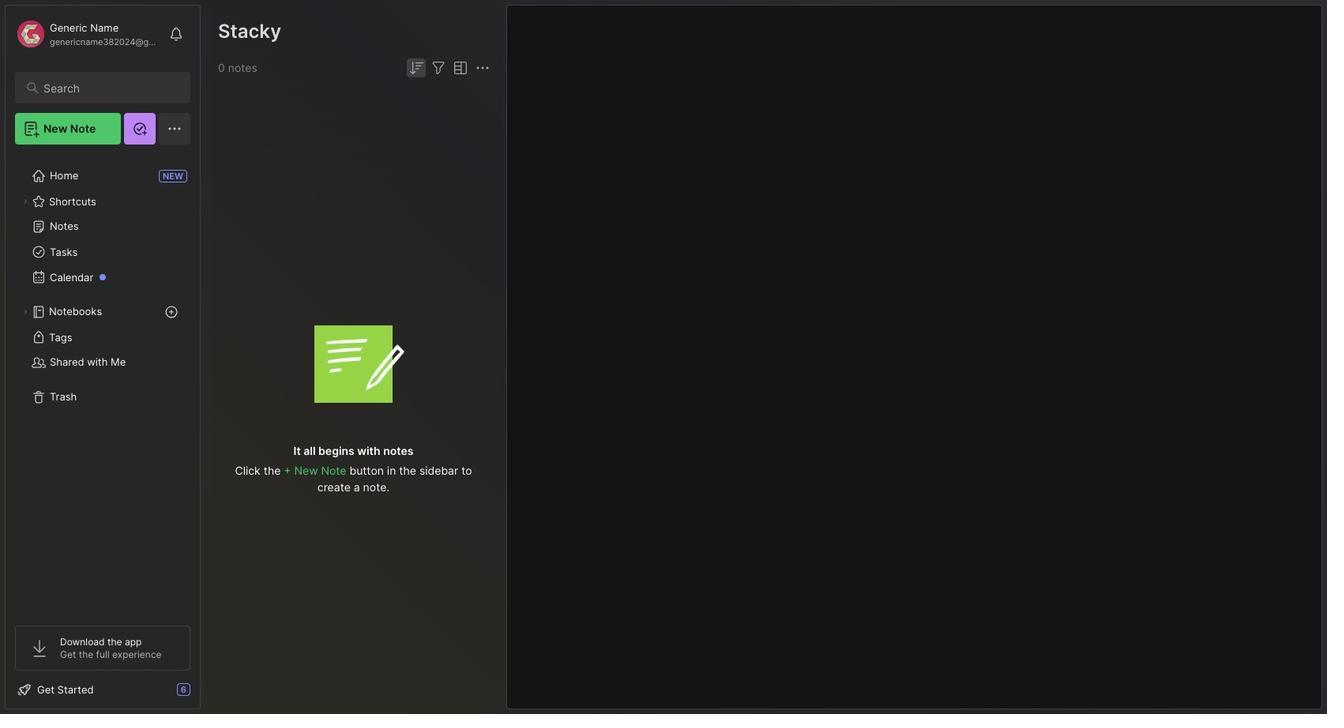 Task type: describe. For each thing, give the bounding box(es) containing it.
More actions field
[[473, 58, 492, 77]]

note window - loading element
[[506, 5, 1323, 710]]

View options field
[[448, 58, 470, 77]]

main element
[[0, 0, 205, 714]]



Task type: locate. For each thing, give the bounding box(es) containing it.
add filters image
[[429, 58, 448, 77]]

Add filters field
[[429, 58, 448, 77]]

Help and Learning task checklist field
[[6, 677, 200, 702]]

Sort options field
[[407, 58, 426, 77]]

tree
[[6, 154, 200, 612]]

None search field
[[43, 78, 176, 97]]

Account field
[[15, 18, 161, 50]]

expand notebooks image
[[21, 307, 30, 317]]

Search text field
[[43, 81, 176, 96]]

click to collapse image
[[200, 685, 211, 704]]

tree inside main element
[[6, 154, 200, 612]]

none search field inside main element
[[43, 78, 176, 97]]

more actions image
[[473, 58, 492, 77]]



Task type: vqa. For each thing, say whether or not it's contained in the screenshot.
View Options FIELD at left top
yes



